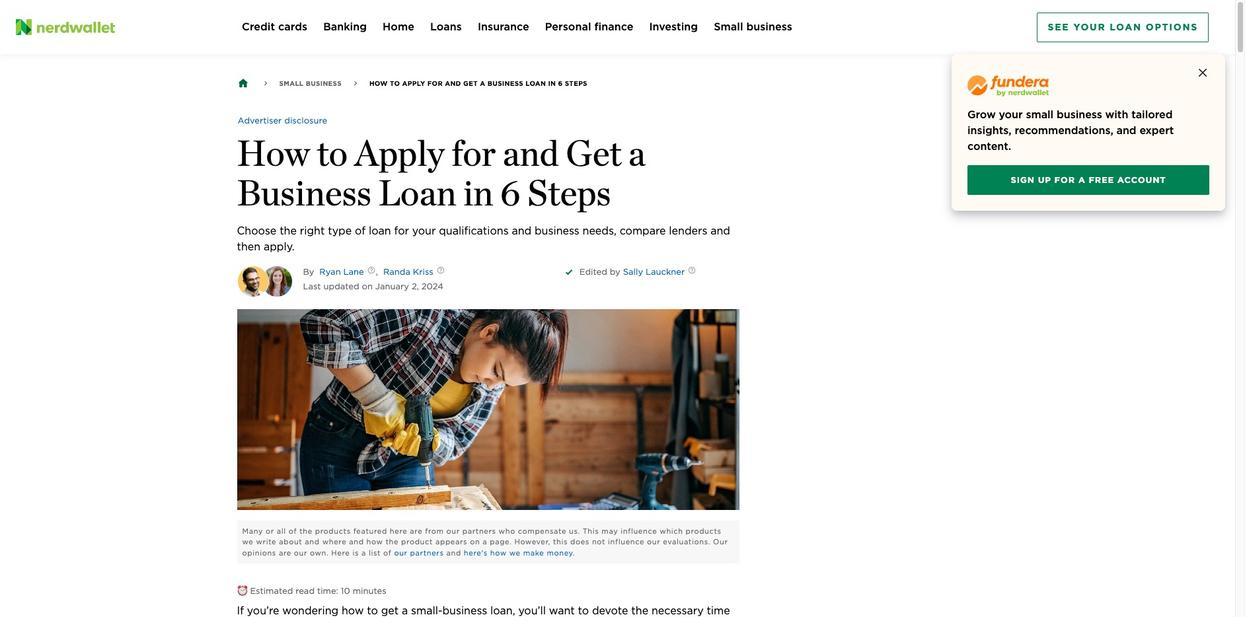Task type: locate. For each thing, give the bounding box(es) containing it.
then
[[237, 241, 261, 253]]

6 down personal
[[558, 79, 563, 87]]

credit cards button
[[242, 19, 308, 35]]

1 vertical spatial influence
[[608, 538, 645, 547]]

0 vertical spatial we
[[242, 538, 254, 547]]

1 horizontal spatial in
[[548, 79, 556, 87]]

for
[[428, 79, 443, 87], [452, 132, 496, 175], [394, 225, 409, 237]]

0 vertical spatial to
[[390, 79, 400, 87]]

1 horizontal spatial on
[[470, 538, 480, 547]]

small right investing on the right top
[[714, 20, 744, 33]]

for inside breadcrumbs element
[[428, 79, 443, 87]]

the down here
[[386, 538, 399, 547]]

business up "right"
[[237, 171, 372, 214]]

steps inside the how to apply for and get a business loan in 6 steps
[[528, 171, 612, 214]]

1 vertical spatial the
[[300, 527, 313, 536]]

of right list
[[384, 549, 392, 558]]

our
[[447, 527, 460, 536], [647, 538, 661, 547], [294, 549, 308, 558], [394, 549, 408, 558]]

our
[[713, 538, 728, 547]]

business
[[306, 79, 342, 87], [488, 79, 524, 87], [237, 171, 372, 214]]

your inside "grow your small business with tailored insights, recommendations, and expert content."
[[999, 108, 1023, 121]]

2 horizontal spatial for
[[452, 132, 496, 175]]

investing button
[[650, 19, 698, 35]]

0 horizontal spatial on
[[362, 282, 373, 292]]

tooltip image right 2, on the top of page
[[426, 259, 455, 288]]

of up about
[[289, 527, 297, 536]]

kriss
[[413, 267, 434, 277]]

apply inside breadcrumbs element
[[402, 79, 425, 87]]

to inside breadcrumbs element
[[390, 79, 400, 87]]

make
[[523, 549, 545, 558]]

1 vertical spatial on
[[470, 538, 480, 547]]

0 vertical spatial how
[[370, 79, 388, 87]]

we inside many or all of the products featured here are from our partners who compensate us. this may influence which products we write about and where and how the product appears on a page. however, this does not influence our evaluations. our opinions are our own. here is a list of
[[242, 538, 254, 547]]

0 horizontal spatial loan
[[379, 171, 457, 214]]

2 vertical spatial the
[[386, 538, 399, 547]]

small
[[1026, 108, 1054, 121]]

2 vertical spatial for
[[394, 225, 409, 237]]

1 horizontal spatial to
[[390, 79, 400, 87]]

to
[[390, 79, 400, 87], [317, 132, 348, 175]]

0 vertical spatial the
[[280, 225, 297, 237]]

partners
[[463, 527, 496, 536], [410, 549, 444, 558]]

1 horizontal spatial for
[[428, 79, 443, 87]]

0 vertical spatial your
[[999, 108, 1023, 121]]

0 vertical spatial get
[[464, 79, 478, 87]]

6 up qualifications
[[501, 171, 521, 214]]

tailored
[[1132, 108, 1173, 121]]

with
[[1106, 108, 1129, 121]]

are up product
[[410, 527, 423, 536]]

products up where
[[315, 527, 351, 536]]

loan
[[526, 79, 546, 87], [379, 171, 457, 214]]

influence
[[621, 527, 657, 536], [608, 538, 645, 547]]

your up insights, on the top right of the page
[[999, 108, 1023, 121]]

1 horizontal spatial get
[[566, 132, 622, 175]]

choose the right type of loan for your qualifications and business needs, compare lenders and then apply.
[[237, 225, 731, 253]]

0 vertical spatial how to apply for and get a business loan in 6 steps
[[370, 79, 588, 87]]

1 horizontal spatial 6
[[558, 79, 563, 87]]

0 horizontal spatial how
[[367, 538, 383, 547]]

0 horizontal spatial in
[[464, 171, 494, 214]]

by
[[610, 267, 621, 277]]

1 horizontal spatial your
[[999, 108, 1023, 121]]

influence down may
[[608, 538, 645, 547]]

1 horizontal spatial business
[[747, 20, 793, 33]]

1 vertical spatial 6
[[501, 171, 521, 214]]

0 vertical spatial 6
[[558, 79, 563, 87]]

0 vertical spatial small
[[714, 20, 744, 33]]

1 vertical spatial are
[[279, 549, 292, 558]]

apply
[[402, 79, 425, 87], [355, 132, 445, 175]]

get inside breadcrumbs element
[[464, 79, 478, 87]]

loan up loan
[[379, 171, 457, 214]]

1 products from the left
[[315, 527, 351, 536]]

of left loan
[[355, 225, 366, 237]]

appears
[[436, 538, 468, 547]]

0 horizontal spatial tooltip image
[[426, 259, 455, 288]]

we down many
[[242, 538, 254, 547]]

2 horizontal spatial of
[[384, 549, 392, 558]]

how up list
[[367, 538, 383, 547]]

0 horizontal spatial business
[[535, 225, 580, 237]]

personal finance button
[[545, 19, 634, 35]]

6
[[558, 79, 563, 87], [501, 171, 521, 214]]

advertiser disclosure image
[[238, 106, 327, 135]]

and
[[445, 79, 461, 87], [1117, 124, 1137, 137], [503, 132, 559, 175], [512, 225, 532, 237], [711, 225, 731, 237], [305, 538, 320, 547], [349, 538, 364, 547], [447, 549, 461, 558]]

the up apply.
[[280, 225, 297, 237]]

your up kriss
[[412, 225, 436, 237]]

business up advertiser disclosure image
[[306, 79, 342, 87]]

nerdwallet home page image
[[16, 19, 32, 35]]

0 horizontal spatial are
[[279, 549, 292, 558]]

0 vertical spatial apply
[[402, 79, 425, 87]]

small up advertiser disclosure image
[[279, 79, 304, 87]]

on down lane
[[362, 282, 373, 292]]

small business
[[279, 79, 342, 87]]

0 horizontal spatial your
[[412, 225, 436, 237]]

0 horizontal spatial small
[[279, 79, 304, 87]]

how to apply for and get a business loan in 6 steps inside breadcrumbs element
[[370, 79, 588, 87]]

influence right may
[[621, 527, 657, 536]]

of inside choose the right type of loan for your qualifications and business needs, compare lenders and then apply.
[[355, 225, 366, 237]]

1 horizontal spatial small
[[714, 20, 744, 33]]

in inside the how to apply for and get a business loan in 6 steps
[[464, 171, 494, 214]]

in up qualifications
[[464, 171, 494, 214]]

many
[[242, 527, 263, 536]]

0 vertical spatial business
[[747, 20, 793, 33]]

small inside breadcrumbs element
[[279, 79, 304, 87]]

cards
[[278, 20, 308, 33]]

steps down personal
[[565, 79, 588, 87]]

1 vertical spatial apply
[[355, 132, 445, 175]]

how down page.
[[490, 549, 507, 558]]

1 horizontal spatial products
[[686, 527, 722, 536]]

breadcrumbs element
[[237, 75, 610, 91]]

1 vertical spatial business
[[1057, 108, 1103, 121]]

small for small business
[[714, 20, 744, 33]]

on
[[362, 282, 373, 292], [470, 538, 480, 547]]

2 vertical spatial business
[[535, 225, 580, 237]]

0 horizontal spatial we
[[242, 538, 254, 547]]

steps up needs,
[[528, 171, 612, 214]]

sign
[[1011, 175, 1035, 185]]

how inside many or all of the products featured here are from our partners who compensate us. this may influence which products we write about and where and how the product appears on a page. however, this does not influence our evaluations. our opinions are our own. here is a list of
[[367, 538, 383, 547]]

we
[[242, 538, 254, 547], [510, 549, 521, 558]]

0 vertical spatial steps
[[565, 79, 588, 87]]

0 horizontal spatial to
[[317, 132, 348, 175]]

⏰
[[237, 587, 248, 597]]

tooltip image down lenders
[[678, 259, 707, 288]]

0 horizontal spatial the
[[280, 225, 297, 237]]

1 horizontal spatial tooltip image
[[678, 259, 707, 288]]

does
[[571, 538, 590, 547]]

own.
[[310, 549, 329, 558]]

steps
[[565, 79, 588, 87], [528, 171, 612, 214]]

tooltip image
[[357, 259, 386, 288]]

0 horizontal spatial products
[[315, 527, 351, 536]]

1 vertical spatial your
[[412, 225, 436, 237]]

however,
[[515, 538, 551, 547]]

1 vertical spatial steps
[[528, 171, 612, 214]]

1 horizontal spatial are
[[410, 527, 423, 536]]

about
[[279, 538, 302, 547]]

2 horizontal spatial business
[[1057, 108, 1103, 121]]

close image
[[1195, 65, 1210, 81]]

business inside "grow your small business with tailored insights, recommendations, and expert content."
[[1057, 108, 1103, 121]]

loan down insurance button
[[526, 79, 546, 87]]

finance
[[595, 20, 634, 33]]

get
[[464, 79, 478, 87], [566, 132, 622, 175]]

see your loan options
[[1048, 21, 1199, 32]]

1 vertical spatial for
[[452, 132, 496, 175]]

1 vertical spatial how to apply for and get a business loan in 6 steps
[[237, 132, 646, 214]]

1 vertical spatial in
[[464, 171, 494, 214]]

tooltip image
[[426, 259, 455, 288], [678, 259, 707, 288]]

to inside the how to apply for and get a business loan in 6 steps
[[317, 132, 348, 175]]

1 vertical spatial to
[[317, 132, 348, 175]]

0 vertical spatial of
[[355, 225, 366, 237]]

1 horizontal spatial of
[[355, 225, 366, 237]]

are
[[410, 527, 423, 536], [279, 549, 292, 558]]

0 horizontal spatial get
[[464, 79, 478, 87]]

ryan lane image
[[238, 266, 268, 297]]

0 horizontal spatial of
[[289, 527, 297, 536]]

in down personal
[[548, 79, 556, 87]]

1 horizontal spatial we
[[510, 549, 521, 558]]

see your loan options link
[[1038, 12, 1209, 42]]

a
[[480, 79, 486, 87], [629, 132, 646, 175], [483, 538, 487, 547], [362, 549, 366, 558]]

1 horizontal spatial loan
[[526, 79, 546, 87]]

recommendations,
[[1015, 124, 1114, 137]]

by ryan lane
[[303, 267, 364, 277]]

from
[[425, 527, 444, 536]]

in
[[548, 79, 556, 87], [464, 171, 494, 214]]

0 vertical spatial for
[[428, 79, 443, 87]]

the up about
[[300, 527, 313, 536]]

the
[[280, 225, 297, 237], [300, 527, 313, 536], [386, 538, 399, 547]]

1 vertical spatial partners
[[410, 549, 444, 558]]

your
[[999, 108, 1023, 121], [412, 225, 436, 237]]

0 vertical spatial loan
[[526, 79, 546, 87]]

up
[[1039, 175, 1052, 185]]

products up evaluations.
[[686, 527, 722, 536]]

where
[[322, 538, 347, 547]]

on up here's on the bottom
[[470, 538, 480, 547]]

estimated
[[250, 587, 293, 597]]

and inside breadcrumbs element
[[445, 79, 461, 87]]

insurance button
[[478, 19, 529, 35]]

0 horizontal spatial 6
[[501, 171, 521, 214]]

we down page.
[[510, 549, 521, 558]]

evaluations.
[[663, 538, 711, 547]]

grow your small business with tailored insights, recommendations, and expert content.
[[968, 108, 1175, 153]]

0 horizontal spatial for
[[394, 225, 409, 237]]

our partners link
[[394, 549, 444, 558]]

1 vertical spatial small
[[279, 79, 304, 87]]

0 vertical spatial partners
[[463, 527, 496, 536]]

sign up for a free account link
[[968, 165, 1210, 195]]

1 vertical spatial loan
[[379, 171, 457, 214]]

small inside button
[[714, 20, 744, 33]]

1 horizontal spatial how
[[370, 79, 388, 87]]

here
[[331, 549, 350, 558]]

by
[[303, 267, 314, 277]]

6 inside breadcrumbs element
[[558, 79, 563, 87]]

0 vertical spatial on
[[362, 282, 373, 292]]

2024
[[422, 282, 444, 292]]

partners up here's on the bottom
[[463, 527, 496, 536]]

1 vertical spatial of
[[289, 527, 297, 536]]

partners down product
[[410, 549, 444, 558]]

0 vertical spatial how
[[367, 538, 383, 547]]

1 horizontal spatial partners
[[463, 527, 496, 536]]

loan inside the how to apply for and get a business loan in 6 steps
[[379, 171, 457, 214]]

0 vertical spatial in
[[548, 79, 556, 87]]

expert
[[1140, 124, 1175, 137]]

get inside the how to apply for and get a business loan in 6 steps
[[566, 132, 622, 175]]

this
[[553, 538, 568, 547]]

how
[[370, 79, 388, 87], [237, 132, 310, 175]]

are down about
[[279, 549, 292, 558]]

1 vertical spatial how
[[237, 132, 310, 175]]

1 vertical spatial we
[[510, 549, 521, 558]]

2 tooltip image from the left
[[678, 259, 707, 288]]

small business link
[[279, 75, 342, 91]]

1 horizontal spatial how
[[490, 549, 507, 558]]

1 vertical spatial get
[[566, 132, 622, 175]]

compare
[[620, 225, 666, 237]]



Task type: vqa. For each thing, say whether or not it's contained in the screenshot.
the Randa Kriss's profile picture to the bottom
no



Task type: describe. For each thing, give the bounding box(es) containing it.
loan inside breadcrumbs element
[[526, 79, 546, 87]]

featured
[[354, 527, 387, 536]]

is
[[353, 549, 359, 558]]

0 horizontal spatial partners
[[410, 549, 444, 558]]

grow
[[968, 108, 996, 121]]

loans button
[[430, 19, 462, 35]]

last
[[303, 282, 321, 292]]

sally
[[623, 267, 643, 277]]

opinions
[[242, 549, 276, 558]]

lenders
[[669, 225, 708, 237]]

our down which
[[647, 538, 661, 547]]

randa
[[383, 267, 411, 277]]

our down about
[[294, 549, 308, 558]]

edited by sally lauckner
[[580, 267, 685, 277]]

, randa kriss
[[376, 267, 434, 277]]

back to nerdwallet homepage image
[[237, 77, 249, 89]]

partners inside many or all of the products featured here are from our partners who compensate us. this may influence which products we write about and where and how the product appears on a page. however, this does not influence our evaluations. our opinions are our own. here is a list of
[[463, 527, 496, 536]]

business down insurance button
[[488, 79, 524, 87]]

for inside the how to apply for and get a business loan in 6 steps
[[452, 132, 496, 175]]

lauckner
[[646, 267, 685, 277]]

our partners and here's how we make money .
[[394, 549, 575, 558]]

product
[[401, 538, 433, 547]]

0 vertical spatial influence
[[621, 527, 657, 536]]

how inside breadcrumbs element
[[370, 79, 388, 87]]

edited
[[580, 267, 608, 277]]

insurance
[[478, 20, 529, 33]]

credit cards
[[242, 20, 308, 33]]

write
[[256, 538, 277, 547]]

january
[[375, 282, 409, 292]]

loan
[[1110, 21, 1142, 32]]

sally lauckner link
[[621, 266, 685, 279]]

insights,
[[968, 124, 1012, 137]]

type
[[328, 225, 352, 237]]

2 vertical spatial of
[[384, 549, 392, 558]]

nerdwallet home page link
[[16, 19, 226, 35]]

steps inside breadcrumbs element
[[565, 79, 588, 87]]

investing
[[650, 20, 698, 33]]

time:
[[317, 587, 339, 597]]

needs,
[[583, 225, 617, 237]]

last updated on january 2, 2024
[[303, 282, 444, 292]]

a
[[1079, 175, 1086, 185]]

for inside choose the right type of loan for your qualifications and business needs, compare lenders and then apply.
[[394, 225, 409, 237]]

which
[[660, 527, 683, 536]]

sign up for a free account
[[1011, 175, 1167, 185]]

1 horizontal spatial the
[[300, 527, 313, 536]]

randa kriss image
[[262, 266, 292, 297]]

on inside many or all of the products featured here are from our partners who compensate us. this may influence which products we write about and where and how the product appears on a page. however, this does not influence our evaluations. our opinions are our own. here is a list of
[[470, 538, 480, 547]]

0 horizontal spatial how
[[237, 132, 310, 175]]

1 vertical spatial how
[[490, 549, 507, 558]]

small for small business
[[279, 79, 304, 87]]

many or all of the products featured here are from our partners who compensate us. this may influence which products we write about and where and how the product appears on a page. however, this does not influence our evaluations. our opinions are our own. here is a list of
[[242, 527, 728, 558]]

qualifications
[[439, 225, 509, 237]]

not
[[592, 538, 606, 547]]

ryan
[[320, 267, 341, 277]]

2 products from the left
[[686, 527, 722, 536]]

lane
[[344, 267, 364, 277]]

.
[[573, 549, 575, 558]]

and inside the how to apply for and get a business loan in 6 steps
[[503, 132, 559, 175]]

personal finance
[[545, 20, 634, 33]]

,
[[376, 267, 378, 277]]

fundera by nerdwallet image
[[968, 75, 1049, 97]]

choose
[[237, 225, 277, 237]]

here
[[390, 527, 408, 536]]

0 vertical spatial are
[[410, 527, 423, 536]]

a inside the how to apply for and get a business loan in 6 steps
[[629, 132, 646, 175]]

business inside button
[[747, 20, 793, 33]]

in inside breadcrumbs element
[[548, 79, 556, 87]]

see
[[1048, 21, 1070, 32]]

your inside choose the right type of loan for your qualifications and business needs, compare lenders and then apply.
[[412, 225, 436, 237]]

who
[[499, 527, 516, 536]]

2 horizontal spatial the
[[386, 538, 399, 547]]

this
[[583, 527, 599, 536]]

loans
[[430, 20, 462, 33]]

personal
[[545, 20, 592, 33]]

all
[[277, 527, 286, 536]]

for
[[1055, 175, 1076, 185]]

or
[[266, 527, 274, 536]]

our down product
[[394, 549, 408, 558]]

our up appears in the bottom left of the page
[[447, 527, 460, 536]]

credit
[[242, 20, 275, 33]]

banking button
[[323, 19, 367, 35]]

us.
[[569, 527, 580, 536]]

2,
[[412, 282, 419, 292]]

the inside choose the right type of loan for your qualifications and business needs, compare lenders and then apply.
[[280, 225, 297, 237]]

here's how we make money link
[[464, 549, 573, 558]]

here's
[[464, 549, 488, 558]]

and inside "grow your small business with tailored insights, recommendations, and expert content."
[[1117, 124, 1137, 137]]

randa kriss link
[[381, 266, 434, 279]]

apply.
[[264, 241, 295, 253]]

⏰ estimated read time: 10 minutes
[[237, 587, 387, 597]]

list
[[369, 549, 381, 558]]

free
[[1089, 175, 1115, 185]]

small business button
[[714, 19, 793, 35]]

6 inside the how to apply for and get a business loan in 6 steps
[[501, 171, 521, 214]]

business inside choose the right type of loan for your qualifications and business needs, compare lenders and then apply.
[[535, 225, 580, 237]]

loan
[[369, 225, 391, 237]]

content.
[[968, 140, 1012, 153]]

page.
[[490, 538, 512, 547]]

options
[[1146, 21, 1199, 32]]

compensate
[[518, 527, 567, 536]]

money
[[547, 549, 573, 558]]

home button
[[383, 19, 415, 35]]

10
[[341, 587, 350, 597]]

1 tooltip image from the left
[[426, 259, 455, 288]]

apply inside the how to apply for and get a business loan in 6 steps
[[355, 132, 445, 175]]

your
[[1074, 21, 1106, 32]]

account
[[1118, 175, 1167, 185]]

banking
[[323, 20, 367, 33]]



